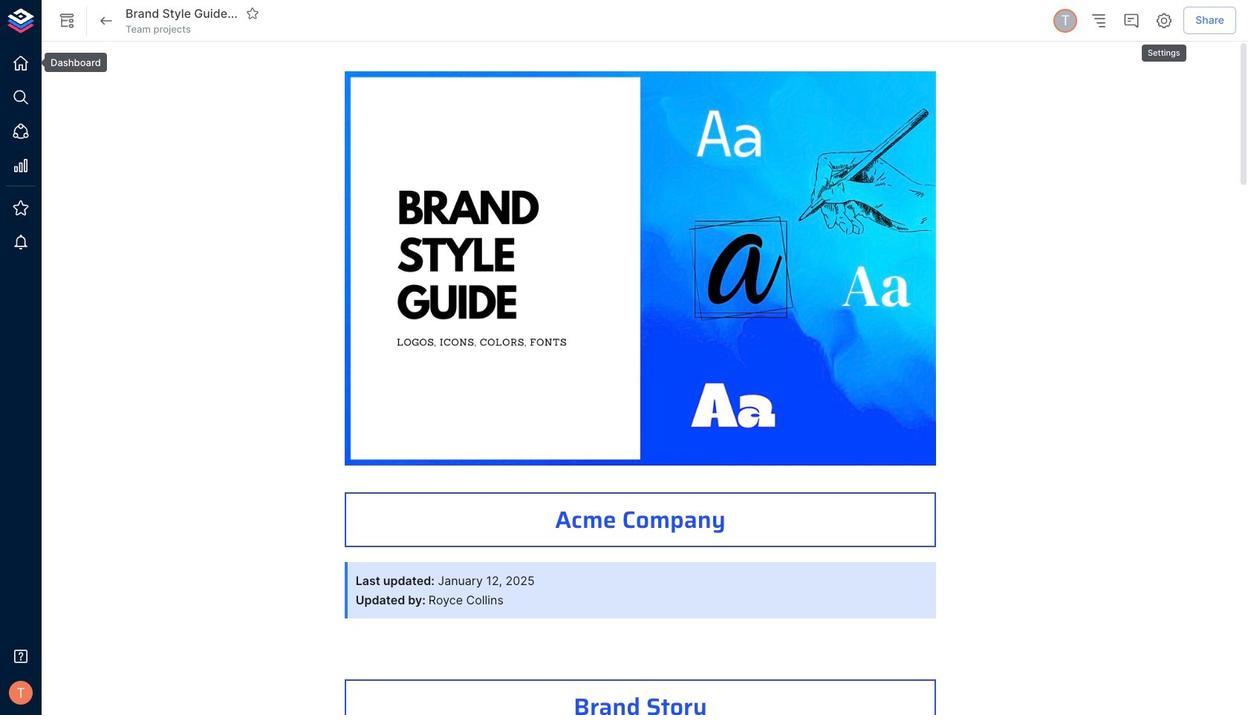Task type: describe. For each thing, give the bounding box(es) containing it.
1 horizontal spatial tooltip
[[1141, 34, 1188, 63]]

favorite image
[[246, 7, 259, 20]]

table of contents image
[[1090, 12, 1108, 29]]

settings image
[[1156, 12, 1174, 29]]

comments image
[[1123, 12, 1141, 29]]

go back image
[[97, 12, 115, 29]]



Task type: locate. For each thing, give the bounding box(es) containing it.
show wiki image
[[58, 12, 76, 29]]

tooltip down show wiki image
[[34, 53, 107, 72]]

tooltip
[[1141, 34, 1188, 63], [34, 53, 107, 72]]

0 horizontal spatial tooltip
[[34, 53, 107, 72]]

tooltip down the settings icon
[[1141, 34, 1188, 63]]



Task type: vqa. For each thing, say whether or not it's contained in the screenshot.
unique
no



